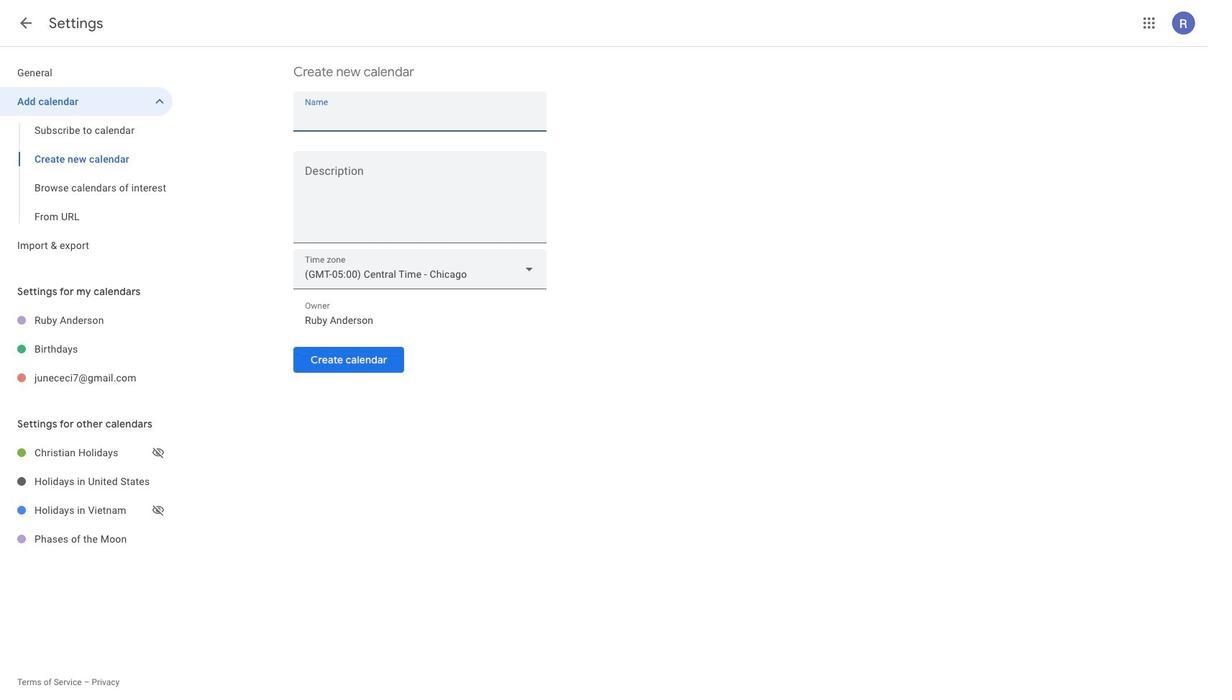 Task type: vqa. For each thing, say whether or not it's contained in the screenshot.
1st tree from the top of the page
yes



Task type: locate. For each thing, give the bounding box(es) containing it.
1 tree from the top
[[0, 58, 173, 260]]

0 vertical spatial tree
[[0, 58, 173, 260]]

2 vertical spatial tree
[[0, 438, 173, 553]]

1 vertical spatial tree
[[0, 306, 173, 392]]

group
[[0, 116, 173, 231]]

None field
[[294, 249, 547, 289]]

heading
[[49, 14, 103, 32]]

None text field
[[294, 168, 547, 237], [305, 310, 535, 330], [294, 168, 547, 237], [305, 310, 535, 330]]

birthdays tree item
[[0, 335, 173, 363]]

christian holidays tree item
[[0, 438, 173, 467]]

tree
[[0, 58, 173, 260], [0, 306, 173, 392], [0, 438, 173, 553]]

holidays in united states tree item
[[0, 467, 173, 496]]

go back image
[[17, 14, 35, 32]]

None text field
[[305, 107, 535, 127]]



Task type: describe. For each thing, give the bounding box(es) containing it.
phases of the moon tree item
[[0, 525, 173, 553]]

3 tree from the top
[[0, 438, 173, 553]]

junececi7@gmail.com tree item
[[0, 363, 173, 392]]

add calendar tree item
[[0, 87, 173, 116]]

holidays in vietnam tree item
[[0, 496, 173, 525]]

2 tree from the top
[[0, 306, 173, 392]]

ruby anderson tree item
[[0, 306, 173, 335]]



